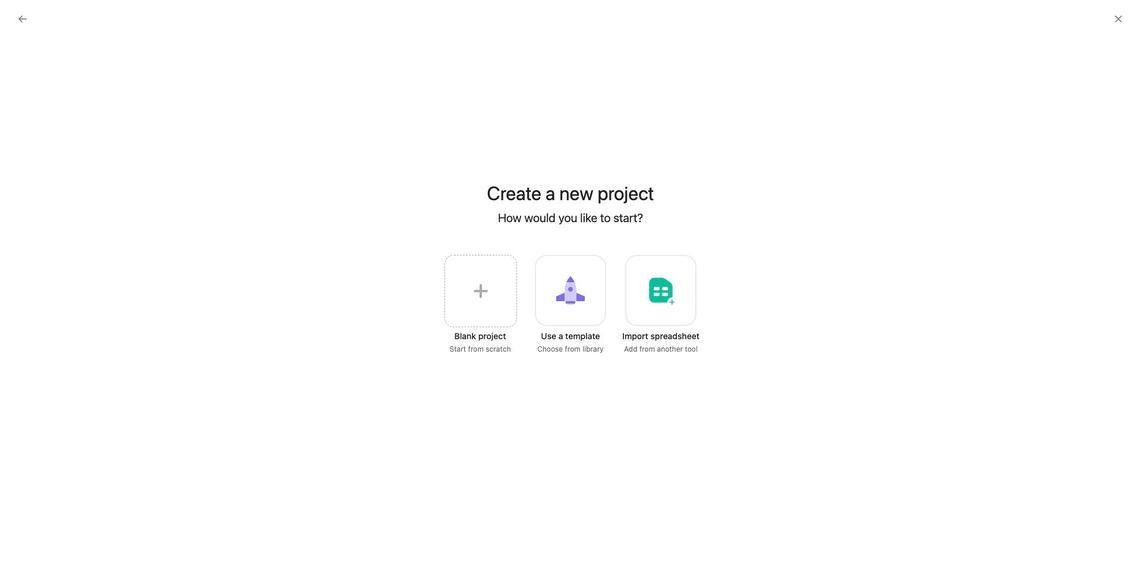 Task type: locate. For each thing, give the bounding box(es) containing it.
hide sidebar image
[[15, 10, 25, 19]]

list item
[[662, 492, 692, 522]]



Task type: describe. For each thing, give the bounding box(es) containing it.
close image
[[1114, 14, 1124, 24]]

go back image
[[18, 14, 27, 24]]



Task type: vqa. For each thing, say whether or not it's contained in the screenshot.
GO BACK image
yes



